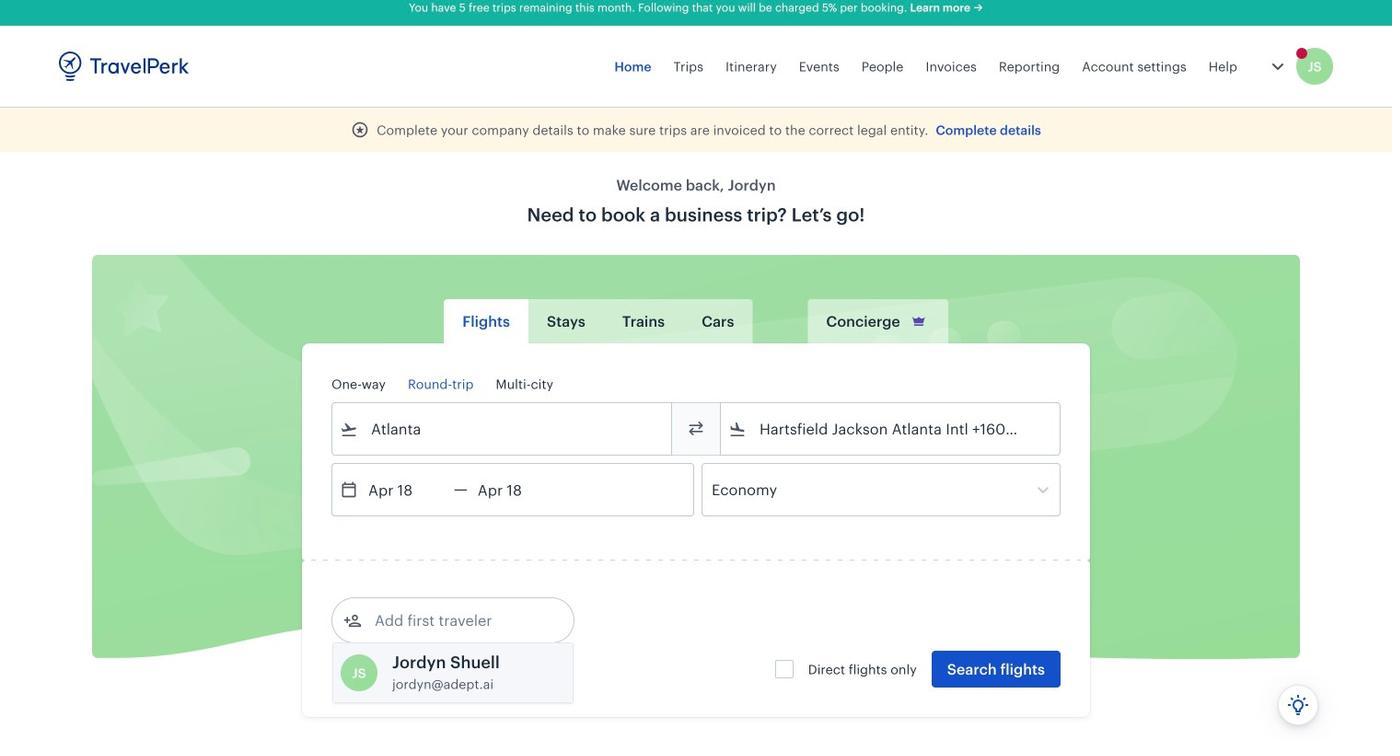 Task type: vqa. For each thing, say whether or not it's contained in the screenshot.
Move forward to switch to the next month. "icon"
no



Task type: locate. For each thing, give the bounding box(es) containing it.
Depart text field
[[358, 464, 454, 516]]

Add first traveler search field
[[362, 606, 553, 635]]

To search field
[[747, 414, 1036, 444]]

From search field
[[358, 414, 647, 444]]

Return text field
[[468, 464, 563, 516]]



